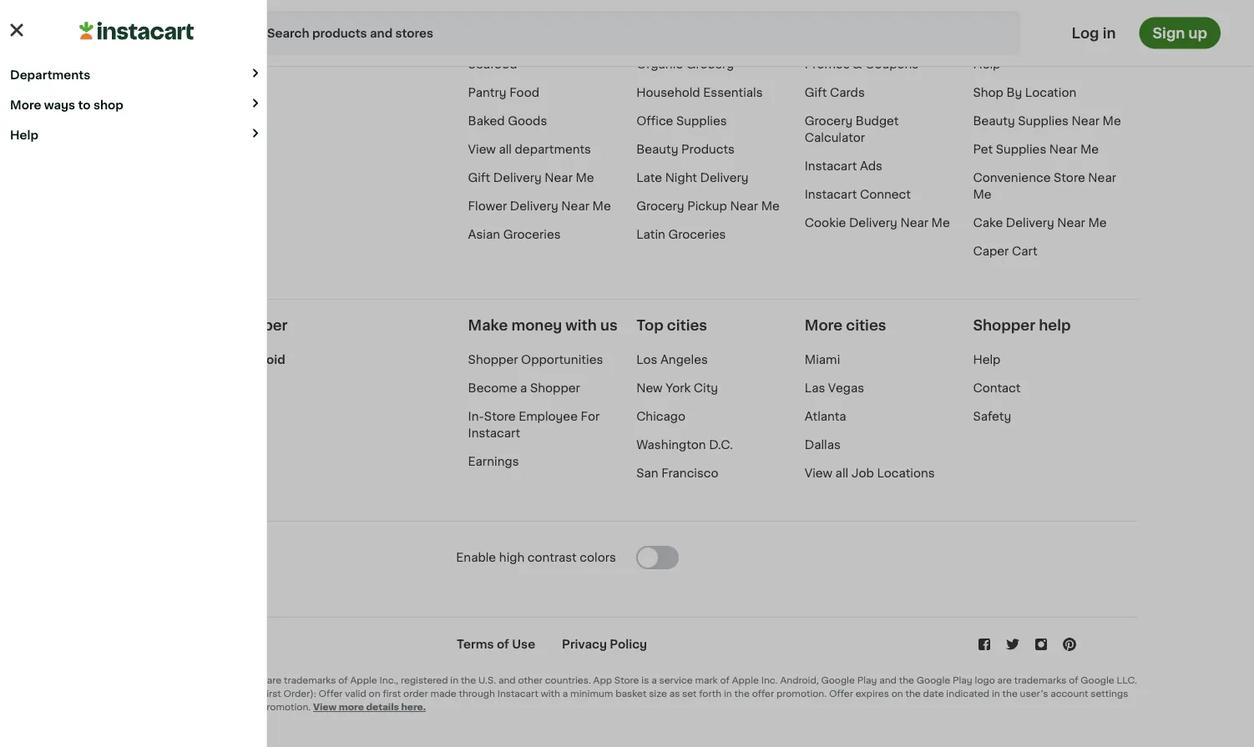 Task type: describe. For each thing, give the bounding box(es) containing it.
set
[[682, 689, 697, 698]]

york
[[666, 382, 691, 394]]

in right forth
[[724, 689, 732, 698]]

d.c.
[[709, 439, 733, 451]]

pantry food link
[[468, 87, 540, 98]]

main menu dialog
[[0, 0, 1254, 748]]

francisco
[[662, 468, 719, 479]]

2 google from the left
[[917, 676, 951, 685]]

cake delivery near me
[[973, 217, 1107, 229]]

1 offer from the left
[[319, 689, 343, 698]]

departments button
[[0, 60, 266, 90]]

in-store employee for instacart
[[468, 411, 600, 439]]

0 vertical spatial offer
[[752, 689, 774, 698]]

service
[[659, 676, 693, 685]]

pantry
[[468, 87, 507, 98]]

terms of use
[[457, 639, 535, 650]]

safety
[[973, 411, 1012, 422]]

help inside dropdown button
[[10, 129, 38, 141]]

ads
[[860, 160, 883, 172]]

los angeles
[[637, 354, 708, 366]]

delivery up grocery pickup near me link
[[700, 172, 749, 184]]

beauty products
[[637, 143, 735, 155]]

for
[[581, 411, 600, 422]]

facebook image
[[977, 636, 993, 653]]

0 horizontal spatial become
[[149, 318, 210, 333]]

me for convenience store near me
[[973, 189, 992, 200]]

shopper opportunities
[[468, 354, 603, 366]]

android
[[238, 354, 285, 366]]

latin groceries link
[[637, 229, 726, 240]]

privacy
[[562, 639, 607, 650]]

1 vertical spatial offer
[[236, 703, 258, 712]]

chicago link
[[637, 411, 686, 422]]

forth
[[699, 689, 722, 698]]

near for cookie delivery near me
[[901, 217, 929, 229]]

3 google from the left
[[1081, 676, 1115, 685]]

& for promos
[[853, 58, 862, 70]]

organic
[[637, 58, 683, 70]]

(first
[[257, 689, 281, 698]]

close main menu image
[[7, 20, 27, 40]]

pet
[[973, 143, 993, 155]]

first
[[383, 689, 401, 698]]

1 help link from the top
[[973, 58, 1001, 70]]

cake delivery near me link
[[973, 217, 1107, 229]]

instacart logo image
[[79, 22, 194, 40]]

pickup
[[688, 200, 727, 212]]

up
[[1189, 26, 1208, 40]]

more for more ways to shop
[[10, 99, 41, 111]]

flower delivery near me link
[[468, 200, 611, 212]]

near for grocery pickup near me
[[730, 200, 758, 212]]

size
[[649, 689, 667, 698]]

view all departments
[[468, 143, 591, 155]]

las vegas link
[[805, 382, 864, 394]]

through
[[459, 689, 495, 698]]

household essentials link
[[637, 87, 763, 98]]

twitter image
[[1005, 636, 1022, 653]]

all for job
[[836, 468, 849, 479]]

dallas link
[[805, 439, 841, 451]]

help
[[1039, 318, 1071, 333]]

locations
[[877, 468, 935, 479]]

0 vertical spatial grocery
[[686, 58, 734, 70]]

2 are from the left
[[998, 676, 1012, 685]]

me for cake delivery near me
[[1089, 217, 1107, 229]]

essentials
[[703, 87, 763, 98]]

near for flower delivery near me
[[562, 200, 590, 212]]

delivery inside apple and the apple logo are trademarks of apple inc., registered in the u.s. and other countries. app store is a service mark of apple inc. android, google play and the google play logo are trademarks of google llc. terms for free delivery (first order): offer valid on first order made through instacart with a minimum basket size as set forth in the offer promotion. offer expires on the date indicated in the user's account settings or displayed in the offer promotion.
[[217, 689, 255, 698]]

miami
[[805, 354, 840, 366]]

near for convenience store near me
[[1089, 172, 1117, 184]]

latin groceries
[[637, 229, 726, 240]]

beauty for beauty supplies near me
[[973, 115, 1015, 127]]

2 help link from the top
[[973, 354, 1001, 366]]

gift for gift delivery near me
[[468, 172, 490, 184]]

in up made
[[450, 676, 459, 685]]

earnings
[[468, 456, 519, 468]]

instacart connect
[[805, 189, 911, 200]]

guides
[[1021, 30, 1063, 42]]

grocery for grocery budget calculator
[[805, 115, 853, 127]]

of right the mark
[[720, 676, 730, 685]]

blog
[[973, 1, 1000, 13]]

supplies up convenience
[[996, 143, 1047, 155]]

delivery for flower delivery near me
[[510, 200, 559, 212]]

terms inside apple and the apple logo are trademarks of apple inc., registered in the u.s. and other countries. app store is a service mark of apple inc. android, google play and the google play logo are trademarks of google llc. terms for free delivery (first order): offer valid on first order made through instacart with a minimum basket size as set forth in the offer promotion. offer expires on the date indicated in the user's account settings or displayed in the offer promotion.
[[149, 689, 177, 698]]

food for pantry food
[[510, 87, 540, 98]]

money
[[511, 318, 562, 333]]

pinterest image
[[1062, 636, 1078, 653]]

supplies for products
[[676, 115, 727, 127]]

shopper up employee
[[530, 382, 580, 394]]

cookie
[[805, 217, 846, 229]]

san
[[637, 468, 659, 479]]

date
[[923, 689, 944, 698]]

groceries for delivery
[[503, 229, 561, 240]]

washington d.c.
[[637, 439, 733, 451]]

calculator
[[805, 132, 865, 143]]

2 logo from the left
[[975, 676, 995, 685]]

with inside apple and the apple logo are trademarks of apple inc., registered in the u.s. and other countries. app store is a service mark of apple inc. android, google play and the google play logo are trademarks of google llc. terms for free delivery (first order): offer valid on first order made through instacart with a minimum basket size as set forth in the offer promotion. offer expires on the date indicated in the user's account settings or displayed in the offer promotion.
[[541, 689, 560, 698]]

ebt
[[805, 1, 828, 13]]

0 vertical spatial become a shopper
[[149, 318, 288, 333]]

u.s.
[[479, 676, 496, 685]]

delivery for gift delivery near me
[[493, 172, 542, 184]]

chicago
[[637, 411, 686, 422]]

2 play from the left
[[953, 676, 973, 685]]

instacart inside apple and the apple logo are trademarks of apple inc., registered in the u.s. and other countries. app store is a service mark of apple inc. android, google play and the google play logo are trademarks of google llc. terms for free delivery (first order): offer valid on first order made through instacart with a minimum basket size as set forth in the offer promotion. offer expires on the date indicated in the user's account settings or displayed in the offer promotion.
[[498, 689, 539, 698]]

shop
[[973, 87, 1004, 98]]

1 horizontal spatial terms
[[457, 639, 494, 650]]

asian groceries
[[468, 229, 561, 240]]

android,
[[780, 676, 819, 685]]

grocery pickup near me link
[[637, 200, 780, 212]]

beauty products link
[[637, 143, 735, 155]]

view all job locations
[[805, 468, 935, 479]]

app
[[593, 676, 612, 685]]

1 play from the left
[[857, 676, 877, 685]]

coupons
[[865, 58, 919, 70]]

minimum
[[570, 689, 613, 698]]

help button
[[0, 120, 266, 150]]

for
[[179, 689, 192, 698]]

or
[[149, 703, 158, 712]]

blog link
[[973, 1, 1000, 13]]

cart
[[1012, 245, 1038, 257]]

1 and from the left
[[178, 676, 195, 685]]

me for gift delivery near me
[[576, 172, 594, 184]]

details
[[366, 703, 399, 712]]

3 and from the left
[[880, 676, 897, 685]]

2 and from the left
[[499, 676, 516, 685]]

ebt snap
[[805, 1, 864, 13]]

inc.
[[761, 676, 778, 685]]

instacart home image
[[60, 21, 185, 41]]

in inside 'button'
[[1103, 26, 1116, 40]]

more ways to shop button
[[0, 90, 266, 120]]

baked
[[468, 115, 505, 127]]

groceries for pickup
[[668, 229, 726, 240]]

shop
[[93, 99, 123, 111]]

privacy policy
[[562, 639, 647, 650]]

job
[[852, 468, 874, 479]]

beauty for beauty products
[[637, 143, 679, 155]]

of left use on the bottom
[[497, 639, 509, 650]]

1 vertical spatial become a shopper
[[468, 382, 580, 394]]

indicated
[[947, 689, 990, 698]]

countries.
[[545, 676, 591, 685]]

near for beauty supplies near me
[[1072, 115, 1100, 127]]

shopper up android
[[225, 318, 288, 333]]



Task type: locate. For each thing, give the bounding box(es) containing it.
2 horizontal spatial grocery
[[805, 115, 853, 127]]

1 logo from the left
[[244, 676, 265, 685]]

help link up shop at the top right of page
[[973, 58, 1001, 70]]

1 horizontal spatial grocery
[[686, 58, 734, 70]]

instacart ads
[[805, 160, 883, 172]]

instacart inside in-store employee for instacart
[[468, 427, 520, 439]]

store up "basket"
[[615, 676, 639, 685]]

cities up vegas
[[846, 318, 887, 333]]

0 vertical spatial beauty
[[973, 115, 1015, 127]]

store down the pet supplies near me link
[[1054, 172, 1086, 184]]

0 horizontal spatial offer
[[236, 703, 258, 712]]

2 vertical spatial grocery
[[637, 200, 685, 212]]

1 vertical spatial more
[[805, 318, 843, 333]]

instagram image
[[1033, 636, 1050, 653]]

is
[[642, 676, 649, 685]]

1 vertical spatial view
[[805, 468, 833, 479]]

logo
[[244, 676, 265, 685], [975, 676, 995, 685]]

trademarks
[[284, 676, 336, 685], [1015, 676, 1067, 685]]

washington d.c. link
[[637, 439, 733, 451]]

gift cards
[[805, 87, 865, 98]]

0 horizontal spatial terms
[[149, 689, 177, 698]]

to
[[78, 99, 91, 111]]

convenience store near me link
[[973, 172, 1117, 200]]

of up account
[[1069, 676, 1079, 685]]

baked goods
[[468, 115, 547, 127]]

household essentials
[[637, 87, 763, 98]]

1 horizontal spatial offer
[[752, 689, 774, 698]]

1 horizontal spatial promotion.
[[777, 689, 827, 698]]

1 horizontal spatial become a shopper
[[468, 382, 580, 394]]

los angeles link
[[637, 354, 708, 366]]

groceries
[[503, 229, 561, 240], [668, 229, 726, 240]]

store for in-
[[484, 411, 516, 422]]

frozen food
[[637, 1, 709, 13]]

employee
[[519, 411, 578, 422]]

1 vertical spatial store
[[484, 411, 516, 422]]

frozen food link
[[637, 1, 709, 13]]

help down more ways to shop
[[10, 129, 38, 141]]

night
[[665, 172, 697, 184]]

0 horizontal spatial on
[[369, 689, 380, 698]]

me for flower delivery near me
[[593, 200, 611, 212]]

delivery down gift delivery near me 'link' at the left top
[[510, 200, 559, 212]]

1 horizontal spatial more
[[805, 318, 843, 333]]

0 horizontal spatial more
[[10, 99, 41, 111]]

delivery down connect at right top
[[849, 217, 898, 229]]

1 vertical spatial help
[[10, 129, 38, 141]]

late night delivery link
[[637, 172, 749, 184]]

grocery inside grocery budget calculator
[[805, 115, 853, 127]]

all for departments
[[499, 143, 512, 155]]

convenience store near me
[[973, 172, 1117, 200]]

0 vertical spatial food
[[679, 1, 709, 13]]

2 vertical spatial view
[[313, 703, 337, 712]]

convenience
[[973, 172, 1051, 184]]

instacart down other
[[498, 689, 539, 698]]

0 horizontal spatial view
[[313, 703, 337, 712]]

in right log
[[1103, 26, 1116, 40]]

1 vertical spatial become
[[468, 382, 517, 394]]

supplies for supplies
[[1018, 115, 1069, 127]]

cards
[[830, 87, 865, 98]]

organic grocery link
[[637, 58, 734, 70]]

cities for more cities
[[846, 318, 887, 333]]

1 horizontal spatial and
[[499, 676, 516, 685]]

food up the goods
[[510, 87, 540, 98]]

delivery up cart
[[1006, 217, 1055, 229]]

1 horizontal spatial gift
[[805, 87, 827, 98]]

1 vertical spatial promotion.
[[261, 703, 311, 712]]

are
[[267, 676, 282, 685], [998, 676, 1012, 685]]

delivery for cookie delivery near me
[[849, 217, 898, 229]]

near for cake delivery near me
[[1058, 217, 1086, 229]]

san francisco
[[637, 468, 719, 479]]

food right frozen at top
[[679, 1, 709, 13]]

more inside dropdown button
[[10, 99, 41, 111]]

2 vertical spatial store
[[615, 676, 639, 685]]

store for convenience
[[1054, 172, 1086, 184]]

1 horizontal spatial with
[[566, 318, 597, 333]]

supplies
[[676, 115, 727, 127], [1018, 115, 1069, 127], [996, 143, 1047, 155]]

groceries down pickup
[[668, 229, 726, 240]]

grocery up household essentials 'link' at top
[[686, 58, 734, 70]]

shopper help
[[973, 318, 1071, 333]]

2 cities from the left
[[846, 318, 887, 333]]

promos & coupons
[[805, 58, 919, 70]]

grocery up latin
[[637, 200, 685, 212]]

contact
[[973, 382, 1021, 394]]

0 vertical spatial &
[[1008, 30, 1018, 42]]

use
[[512, 639, 535, 650]]

0 vertical spatial gift
[[805, 87, 827, 98]]

near for gift delivery near me
[[545, 172, 573, 184]]

0 vertical spatial become
[[149, 318, 210, 333]]

vegas
[[828, 382, 864, 394]]

0 horizontal spatial with
[[541, 689, 560, 698]]

view
[[468, 143, 496, 155], [805, 468, 833, 479], [313, 703, 337, 712]]

&
[[1008, 30, 1018, 42], [853, 58, 862, 70]]

store down become a shopper link
[[484, 411, 516, 422]]

0 horizontal spatial groceries
[[503, 229, 561, 240]]

on right expires in the bottom of the page
[[892, 689, 903, 698]]

0 vertical spatial terms
[[457, 639, 494, 650]]

0 vertical spatial view
[[468, 143, 496, 155]]

2 horizontal spatial view
[[805, 468, 833, 479]]

become a shopper link
[[468, 382, 580, 394]]

1 vertical spatial gift
[[468, 172, 490, 184]]

in-
[[468, 411, 484, 422]]

1 horizontal spatial logo
[[975, 676, 995, 685]]

2 on from the left
[[892, 689, 903, 698]]

1 horizontal spatial groceries
[[668, 229, 726, 240]]

promotion. down order):
[[261, 703, 311, 712]]

2 vertical spatial help
[[973, 354, 1001, 366]]

offer down (first
[[236, 703, 258, 712]]

1 vertical spatial with
[[541, 689, 560, 698]]

more for more cities
[[805, 318, 843, 333]]

play up expires in the bottom of the page
[[857, 676, 877, 685]]

gift down promos
[[805, 87, 827, 98]]

contact link
[[973, 382, 1021, 394]]

view all departments link
[[468, 143, 591, 155]]

view all job locations link
[[805, 468, 935, 479]]

are down twitter icon
[[998, 676, 1012, 685]]

asian
[[468, 229, 500, 240]]

delivery right free on the bottom of the page
[[217, 689, 255, 698]]

groceries down flower delivery near me link
[[503, 229, 561, 240]]

1 horizontal spatial become
[[468, 382, 517, 394]]

household
[[637, 87, 700, 98]]

1 vertical spatial terms
[[149, 689, 177, 698]]

instacart down calculator
[[805, 160, 857, 172]]

delivery down view all departments
[[493, 172, 542, 184]]

logo up (first
[[244, 676, 265, 685]]

1 horizontal spatial view
[[468, 143, 496, 155]]

0 vertical spatial help link
[[973, 58, 1001, 70]]

all left job
[[836, 468, 849, 479]]

city
[[694, 382, 718, 394]]

offer down the inc.
[[752, 689, 774, 698]]

account
[[1051, 689, 1089, 698]]

store inside apple and the apple logo are trademarks of apple inc., registered in the u.s. and other countries. app store is a service mark of apple inc. android, google play and the google play logo are trademarks of google llc. terms for free delivery (first order): offer valid on first order made through instacart with a minimum basket size as set forth in the offer promotion. offer expires on the date indicated in the user's account settings or displayed in the offer promotion.
[[615, 676, 639, 685]]

on up view more details here.
[[369, 689, 380, 698]]

2 horizontal spatial google
[[1081, 676, 1115, 685]]

user's
[[1020, 689, 1048, 698]]

grocery for grocery pickup near me
[[637, 200, 685, 212]]

near down convenience store near me 'link'
[[1058, 217, 1086, 229]]

privacy policy link
[[562, 639, 647, 650]]

near down location
[[1072, 115, 1100, 127]]

ideas
[[973, 30, 1005, 42]]

0 horizontal spatial &
[[853, 58, 862, 70]]

in down free on the bottom of the page
[[208, 703, 216, 712]]

0 vertical spatial store
[[1054, 172, 1086, 184]]

0 horizontal spatial store
[[484, 411, 516, 422]]

near down pet supplies near me
[[1089, 172, 1117, 184]]

me for beauty supplies near me
[[1103, 115, 1121, 127]]

1 groceries from the left
[[503, 229, 561, 240]]

more up miami
[[805, 318, 843, 333]]

1 horizontal spatial store
[[615, 676, 639, 685]]

cities for top cities
[[667, 318, 707, 333]]

2 apple from the left
[[215, 676, 242, 685]]

food for frozen food
[[679, 1, 709, 13]]

0 horizontal spatial trademarks
[[284, 676, 336, 685]]

1 cities from the left
[[667, 318, 707, 333]]

budget
[[856, 115, 899, 127]]

near down connect at right top
[[901, 217, 929, 229]]

gift for gift cards
[[805, 87, 827, 98]]

near down departments
[[545, 172, 573, 184]]

me for grocery pickup near me
[[761, 200, 780, 212]]

caper cart link
[[973, 245, 1038, 257]]

shopper down make
[[468, 354, 518, 366]]

gift up the flower at left
[[468, 172, 490, 184]]

caper cart
[[973, 245, 1038, 257]]

washington
[[637, 439, 706, 451]]

0 horizontal spatial and
[[178, 676, 195, 685]]

in right indicated
[[992, 689, 1000, 698]]

1 horizontal spatial on
[[892, 689, 903, 698]]

asian groceries link
[[468, 229, 561, 240]]

1 horizontal spatial food
[[679, 1, 709, 13]]

0 vertical spatial more
[[10, 99, 41, 111]]

0 horizontal spatial grocery
[[637, 200, 685, 212]]

1 horizontal spatial &
[[1008, 30, 1018, 42]]

1 on from the left
[[369, 689, 380, 698]]

1 are from the left
[[267, 676, 282, 685]]

connect
[[860, 189, 911, 200]]

near down the 'gift delivery near me'
[[562, 200, 590, 212]]

0 horizontal spatial beauty
[[637, 143, 679, 155]]

2 groceries from the left
[[668, 229, 726, 240]]

me for pet supplies near me
[[1081, 143, 1099, 155]]

0 horizontal spatial become a shopper
[[149, 318, 288, 333]]

0 horizontal spatial play
[[857, 676, 877, 685]]

all
[[499, 143, 512, 155], [836, 468, 849, 479]]

1 horizontal spatial trademarks
[[1015, 676, 1067, 685]]

beauty down office
[[637, 143, 679, 155]]

3 apple from the left
[[350, 676, 377, 685]]

me
[[1103, 115, 1121, 127], [1081, 143, 1099, 155], [576, 172, 594, 184], [973, 189, 992, 200], [593, 200, 611, 212], [761, 200, 780, 212], [932, 217, 950, 229], [1089, 217, 1107, 229]]

help up shop at the top right of page
[[973, 58, 1001, 70]]

& for ideas
[[1008, 30, 1018, 42]]

near for pet supplies near me
[[1050, 143, 1078, 155]]

all down the baked goods link
[[499, 143, 512, 155]]

view for view all job locations
[[805, 468, 833, 479]]

and up the for
[[178, 676, 195, 685]]

1 google from the left
[[821, 676, 855, 685]]

valid
[[345, 689, 366, 698]]

of up valid
[[339, 676, 348, 685]]

view down dallas
[[805, 468, 833, 479]]

cities up angeles
[[667, 318, 707, 333]]

1 vertical spatial food
[[510, 87, 540, 98]]

1 vertical spatial grocery
[[805, 115, 853, 127]]

near inside convenience store near me
[[1089, 172, 1117, 184]]

instacart down in-
[[468, 427, 520, 439]]

meat link
[[468, 1, 498, 13]]

0 horizontal spatial all
[[499, 143, 512, 155]]

with left "us"
[[566, 318, 597, 333]]

0 vertical spatial promotion.
[[777, 689, 827, 698]]

departments
[[515, 143, 591, 155]]

1 horizontal spatial are
[[998, 676, 1012, 685]]

store inside convenience store near me
[[1054, 172, 1086, 184]]

1 horizontal spatial cities
[[846, 318, 887, 333]]

2 offer from the left
[[829, 689, 853, 698]]

delivery for cake delivery near me
[[1006, 217, 1055, 229]]

near down beauty supplies near me "link"
[[1050, 143, 1078, 155]]

are up (first
[[267, 676, 282, 685]]

become a shopper up android
[[149, 318, 288, 333]]

late night delivery
[[637, 172, 749, 184]]

4 apple from the left
[[732, 676, 759, 685]]

1 horizontal spatial all
[[836, 468, 849, 479]]

beauty down shop at the top right of page
[[973, 115, 1015, 127]]

near right pickup
[[730, 200, 758, 212]]

high
[[499, 552, 525, 564]]

of
[[497, 639, 509, 650], [339, 676, 348, 685], [720, 676, 730, 685], [1069, 676, 1079, 685]]

angeles
[[661, 354, 708, 366]]

location
[[1026, 87, 1077, 98]]

google up date
[[917, 676, 951, 685]]

terms up or
[[149, 689, 177, 698]]

as
[[670, 689, 680, 698]]

2 trademarks from the left
[[1015, 676, 1067, 685]]

pet supplies near me link
[[973, 143, 1099, 155]]

logo up indicated
[[975, 676, 995, 685]]

supplies down household essentials 'link' at top
[[676, 115, 727, 127]]

1 horizontal spatial play
[[953, 676, 973, 685]]

and right u.s.
[[499, 676, 516, 685]]

play up indicated
[[953, 676, 973, 685]]

near
[[1072, 115, 1100, 127], [1050, 143, 1078, 155], [545, 172, 573, 184], [1089, 172, 1117, 184], [562, 200, 590, 212], [730, 200, 758, 212], [901, 217, 929, 229], [1058, 217, 1086, 229]]

view left the more
[[313, 703, 337, 712]]

help up contact
[[973, 354, 1001, 366]]

in-store employee for instacart link
[[468, 411, 600, 439]]

0 vertical spatial with
[[566, 318, 597, 333]]

1 vertical spatial beauty
[[637, 143, 679, 155]]

view down baked
[[468, 143, 496, 155]]

0 horizontal spatial logo
[[244, 676, 265, 685]]

become a shopper down the shopper opportunities
[[468, 382, 580, 394]]

policy
[[610, 639, 647, 650]]

top
[[637, 318, 664, 333]]

google right "android,"
[[821, 676, 855, 685]]

supplies up the pet supplies near me link
[[1018, 115, 1069, 127]]

ebt snap link
[[805, 1, 864, 13]]

0 horizontal spatial gift
[[468, 172, 490, 184]]

instacart up cookie
[[805, 189, 857, 200]]

san francisco link
[[637, 468, 719, 479]]

1 vertical spatial help link
[[973, 354, 1001, 366]]

safety link
[[973, 411, 1012, 422]]

2 horizontal spatial and
[[880, 676, 897, 685]]

office supplies link
[[637, 115, 727, 127]]

0 vertical spatial all
[[499, 143, 512, 155]]

1 trademarks from the left
[[284, 676, 336, 685]]

new york city link
[[637, 382, 718, 394]]

0 vertical spatial help
[[973, 58, 1001, 70]]

promotion. down "android,"
[[777, 689, 827, 698]]

cookie delivery near me
[[805, 217, 950, 229]]

view for view more details here.
[[313, 703, 337, 712]]

grocery up calculator
[[805, 115, 853, 127]]

google up settings
[[1081, 676, 1115, 685]]

1 horizontal spatial google
[[917, 676, 951, 685]]

and up expires in the bottom of the page
[[880, 676, 897, 685]]

earnings link
[[468, 456, 519, 468]]

1 apple from the left
[[149, 676, 176, 685]]

1 horizontal spatial offer
[[829, 689, 853, 698]]

help link up contact
[[973, 354, 1001, 366]]

me inside convenience store near me
[[973, 189, 992, 200]]

shopper left the help in the right of the page
[[973, 318, 1036, 333]]

promotion.
[[777, 689, 827, 698], [261, 703, 311, 712]]

with down countries.
[[541, 689, 560, 698]]

colors
[[580, 552, 616, 564]]

trademarks up order):
[[284, 676, 336, 685]]

& right ideas
[[1008, 30, 1018, 42]]

0 horizontal spatial google
[[821, 676, 855, 685]]

basket
[[616, 689, 647, 698]]

me for cookie delivery near me
[[932, 217, 950, 229]]

terms up u.s.
[[457, 639, 494, 650]]

more left ways
[[10, 99, 41, 111]]

caper
[[973, 245, 1009, 257]]

1 vertical spatial &
[[853, 58, 862, 70]]

offer up the more
[[319, 689, 343, 698]]

trademarks up user's
[[1015, 676, 1067, 685]]

android link
[[238, 351, 285, 368]]

0 horizontal spatial food
[[510, 87, 540, 98]]

view for view all departments
[[468, 143, 496, 155]]

0 horizontal spatial are
[[267, 676, 282, 685]]

a
[[213, 318, 222, 333], [520, 382, 527, 394], [652, 676, 657, 685], [563, 689, 568, 698]]

1 horizontal spatial beauty
[[973, 115, 1015, 127]]

0 horizontal spatial cities
[[667, 318, 707, 333]]

2 horizontal spatial store
[[1054, 172, 1086, 184]]

0 horizontal spatial promotion.
[[261, 703, 311, 712]]

shop by location link
[[973, 87, 1077, 98]]

0 horizontal spatial offer
[[319, 689, 343, 698]]

1 vertical spatial all
[[836, 468, 849, 479]]

late
[[637, 172, 662, 184]]

offer left expires in the bottom of the page
[[829, 689, 853, 698]]

& up cards
[[853, 58, 862, 70]]

store inside in-store employee for instacart
[[484, 411, 516, 422]]

shop by location
[[973, 87, 1077, 98]]



Task type: vqa. For each thing, say whether or not it's contained in the screenshot.
Groceries
yes



